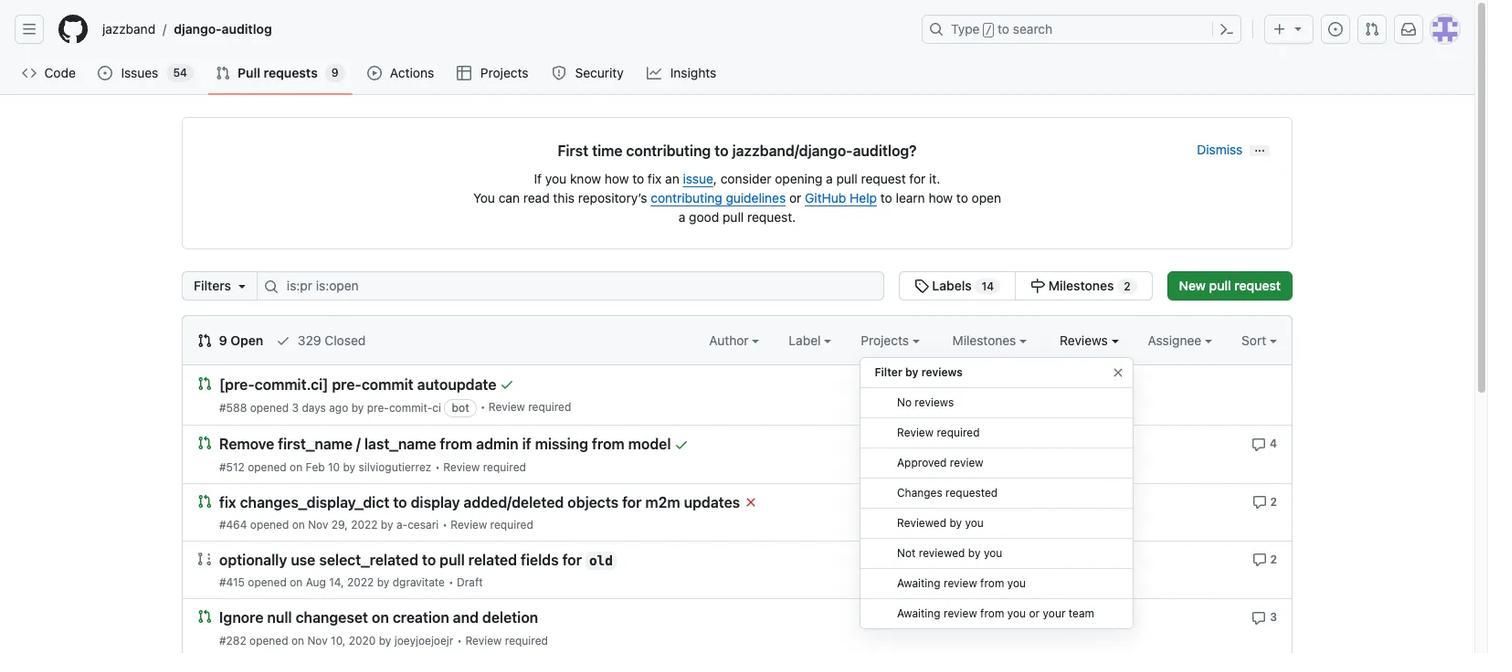 Task type: describe. For each thing, give the bounding box(es) containing it.
1 horizontal spatial 3
[[1270, 611, 1278, 624]]

milestone image
[[1031, 279, 1046, 293]]

54
[[173, 66, 187, 80]]

opened for #588
[[250, 401, 289, 415]]

use
[[291, 552, 316, 569]]

on inside optionally use select_related to pull related fields for old #415             opened on aug 14, 2022 by dgravitate • draft
[[290, 576, 303, 590]]

to left open
[[957, 190, 969, 206]]

from down not reviewed by you link
[[980, 577, 1004, 590]]

Search all issues text field
[[257, 271, 884, 301]]

reviewed
[[919, 547, 965, 560]]

on up 2020
[[372, 610, 389, 627]]

• inside ignore null changeset on creation and deletion #282             opened on nov 10, 2020 by joeyjoejoejr • review required
[[457, 634, 462, 648]]

by inside optionally use select_related to pull related fields for old #415             opened on aug 14, 2022 by dgravitate • draft
[[377, 576, 390, 590]]

1 vertical spatial reviews
[[915, 396, 954, 409]]

0 vertical spatial git pull request image
[[1365, 22, 1380, 37]]

by inside reviewed by you link
[[949, 516, 962, 530]]

you
[[473, 190, 495, 206]]

1 horizontal spatial /
[[356, 436, 361, 453]]

label button
[[789, 331, 832, 350]]

and
[[453, 610, 479, 627]]

0 horizontal spatial pre-
[[332, 377, 362, 393]]

consider
[[721, 171, 772, 186]]

1 horizontal spatial request
[[1235, 278, 1281, 293]]

github help link
[[805, 190, 877, 206]]

1
[[1097, 437, 1102, 451]]

review required link inside menu
[[860, 419, 1133, 449]]

security link
[[545, 59, 633, 87]]

first
[[558, 143, 589, 159]]

• right "cesari"
[[442, 518, 448, 532]]

10,
[[331, 634, 346, 648]]

issue link
[[683, 171, 714, 186]]

requested
[[946, 486, 998, 500]]

changes_display_dict
[[240, 494, 390, 511]]

author button
[[709, 331, 760, 350]]

on left feb
[[290, 460, 303, 474]]

1 vertical spatial fix
[[219, 494, 236, 511]]

• down "remove first_name / last_name from admin if missing from model" link
[[435, 460, 440, 474]]

jazzband / django-auditlog
[[102, 21, 272, 37]]

0 vertical spatial how
[[605, 171, 629, 186]]

code link
[[15, 59, 83, 87]]

milestones button
[[953, 331, 1027, 350]]

updates
[[684, 494, 740, 511]]

Issues search field
[[257, 271, 884, 301]]

creation
[[393, 610, 449, 627]]

optionally
[[219, 552, 287, 569]]

m2m
[[646, 494, 681, 511]]

by right filter
[[906, 366, 919, 379]]

ignore null changeset on creation and deletion #282             opened on nov 10, 2020 by joeyjoejoejr • review required
[[219, 610, 548, 648]]

#464
[[219, 518, 247, 532]]

3 link
[[1252, 609, 1278, 626]]

draft pull request image
[[197, 552, 212, 567]]

aug
[[306, 576, 326, 590]]

#464             opened on nov 29, 2022 by a-cesari • review required
[[219, 518, 533, 532]]

filters button
[[182, 271, 258, 301]]

a-
[[397, 518, 408, 532]]

github
[[805, 190, 847, 206]]

4 open pull request element from the top
[[197, 609, 212, 624]]

a-cesari link
[[397, 518, 439, 532]]

required inside 'link'
[[937, 426, 980, 440]]

open pull request element for [pre-
[[197, 376, 212, 391]]

milestones 2
[[1046, 278, 1131, 293]]

0 vertical spatial for
[[910, 171, 926, 186]]

comment image for fix changes_display_dict to display added/deleted objects for m2m updates
[[1253, 495, 1267, 510]]

if
[[522, 436, 532, 453]]

fix changes_display_dict to display added/deleted objects for m2m updates
[[219, 494, 740, 511]]

code
[[44, 65, 76, 80]]

bot
[[452, 401, 469, 415]]

awaiting review from you
[[897, 577, 1026, 590]]

dgravitate
[[393, 576, 445, 590]]

by inside ignore null changeset on creation and deletion #282             opened on nov 10, 2020 by joeyjoejoejr • review required
[[379, 634, 391, 648]]

nov inside ignore null changeset on creation and deletion #282             opened on nov 10, 2020 by joeyjoejoejr • review required
[[307, 634, 328, 648]]

#588
[[219, 401, 247, 415]]

optionally use select_related to pull related fields for old #415             opened on aug 14, 2022 by dgravitate • draft
[[219, 552, 613, 590]]

awaiting review from you link
[[860, 569, 1133, 600]]

remove first_name / last_name from admin if missing from model link
[[219, 436, 671, 453]]

0 vertical spatial contributing
[[626, 143, 711, 159]]

missing
[[535, 436, 589, 453]]

comment image
[[1252, 611, 1267, 626]]

ignore null changeset on creation and deletion link
[[219, 610, 538, 627]]

code image
[[22, 66, 37, 80]]

graph image
[[647, 66, 662, 80]]

29,
[[332, 518, 348, 532]]

commit-
[[389, 401, 433, 415]]

2 link for fix changes_display_dict to display added/deleted objects for m2m updates
[[1253, 493, 1278, 510]]

can
[[499, 190, 520, 206]]

0 horizontal spatial 3
[[292, 401, 299, 415]]

it.
[[930, 171, 941, 186]]

you for not reviewed by you
[[984, 547, 1002, 560]]

plus image
[[1273, 22, 1288, 37]]

to inside optionally use select_related to pull related fields for old #415             opened on aug 14, 2022 by dgravitate • draft
[[422, 552, 436, 569]]

3 open pull request image from the top
[[197, 610, 212, 624]]

related
[[469, 552, 517, 569]]

required down admin
[[483, 460, 526, 474]]

triangle down image
[[235, 279, 249, 293]]

old
[[589, 554, 613, 569]]

guidelines
[[726, 190, 786, 206]]

review down the fix changes_display_dict to display added/deleted objects for m2m updates
[[451, 518, 487, 532]]

2 for optionally use select_related to pull related fields for
[[1271, 553, 1278, 567]]

dismiss ...
[[1197, 141, 1266, 157]]

last_name
[[364, 436, 436, 453]]

auditlog?
[[853, 143, 917, 159]]

1 vertical spatial pre-
[[367, 401, 389, 415]]

required inside ignore null changeset on creation and deletion #282             opened on nov 10, 2020 by joeyjoejoejr • review required
[[505, 634, 548, 648]]

opened inside ignore null changeset on creation and deletion #282             opened on nov 10, 2020 by joeyjoejoejr • review required
[[250, 634, 288, 648]]

projects button
[[861, 331, 920, 350]]

closed
[[325, 333, 366, 348]]

review required
[[897, 426, 980, 440]]

issue
[[683, 171, 714, 186]]

repository's
[[578, 190, 648, 206]]

issue opened image for issues
[[98, 66, 113, 80]]

by right the 10
[[343, 460, 356, 474]]

1 / 6 checks ok image
[[744, 495, 759, 510]]

homepage image
[[58, 15, 88, 44]]

changes requested link
[[860, 479, 1133, 509]]

2 for fix changes_display_dict to display added/deleted objects for m2m updates
[[1271, 495, 1278, 509]]

an
[[665, 171, 680, 186]]

pull
[[238, 65, 260, 80]]

pull up the github help link
[[837, 171, 858, 186]]

milestones for milestones
[[953, 333, 1020, 348]]

first time contributing to jazzband/django-auditlog?
[[558, 143, 917, 159]]

silviogutierrez link
[[359, 460, 432, 474]]

/ for type
[[986, 24, 992, 37]]

on down the null
[[292, 634, 304, 648]]

review inside menu
[[897, 426, 934, 440]]

approved review link
[[860, 449, 1133, 479]]

on down changes_display_dict
[[292, 518, 305, 532]]

label
[[789, 333, 825, 348]]

ignore
[[219, 610, 264, 627]]

open pull request image for [pre-
[[197, 377, 212, 391]]

not reviewed by you
[[897, 547, 1002, 560]]

opened inside optionally use select_related to pull related fields for old #415             opened on aug 14, 2022 by dgravitate • draft
[[248, 576, 287, 590]]

reviewed by you
[[897, 516, 984, 530]]

1 horizontal spatial for
[[622, 494, 642, 511]]

1 vertical spatial contributing
[[651, 190, 723, 206]]

from down awaiting review from you link
[[980, 607, 1004, 621]]

you down requested
[[965, 516, 984, 530]]

open pull request element for remove
[[197, 435, 212, 451]]

deletion
[[482, 610, 538, 627]]

open pull request image
[[197, 494, 212, 509]]

• right bot
[[480, 401, 486, 414]]

play image
[[367, 66, 382, 80]]

review for awaiting review from you
[[944, 577, 977, 590]]

dismiss
[[1197, 142, 1243, 157]]

you can read this repository's contributing guidelines or github help
[[473, 190, 877, 206]]

reviewed by you link
[[860, 509, 1133, 539]]

git pull request image
[[216, 66, 230, 80]]

to right help
[[881, 190, 893, 206]]

/ for jazzband
[[163, 21, 167, 37]]

opened for #512
[[248, 460, 287, 474]]

reviewed
[[897, 516, 946, 530]]

changeset
[[296, 610, 368, 627]]

read
[[523, 190, 550, 206]]



Task type: vqa. For each thing, say whether or not it's contained in the screenshot.
bottommost book image
no



Task type: locate. For each thing, give the bounding box(es) containing it.
review up requested
[[950, 456, 983, 470]]

contributing up an at the left top of page
[[626, 143, 711, 159]]

0 horizontal spatial request
[[861, 171, 906, 186]]

1 comment image from the top
[[1252, 437, 1267, 452]]

0 vertical spatial 9
[[332, 66, 339, 80]]

awaiting review from you or your team link
[[860, 600, 1133, 630]]

1 vertical spatial nov
[[307, 634, 328, 648]]

3 open pull request element from the top
[[197, 493, 212, 509]]

to up a-
[[393, 494, 407, 511]]

2 horizontal spatial /
[[986, 24, 992, 37]]

review down the not reviewed by you
[[944, 577, 977, 590]]

1 vertical spatial or
[[1029, 607, 1040, 621]]

[pre-commit.ci] pre-commit autoupdate link
[[219, 377, 497, 393]]

milestones for milestones 2
[[1049, 278, 1115, 293]]

fix up #464 on the left of the page
[[219, 494, 236, 511]]

to up dgravitate link at bottom
[[422, 552, 436, 569]]

shield image
[[552, 66, 567, 80]]

projects right the table image
[[481, 65, 529, 80]]

0 vertical spatial reviews
[[922, 366, 963, 379]]

from left model
[[592, 436, 625, 453]]

ago
[[329, 401, 348, 415]]

9 left play image
[[332, 66, 339, 80]]

opened right #464 on the left of the page
[[250, 518, 289, 532]]

a down "you can read this repository's contributing guidelines or github help"
[[679, 209, 686, 225]]

sort
[[1242, 333, 1267, 348]]

for left old
[[563, 552, 582, 569]]

1 open pull request image from the top
[[197, 377, 212, 391]]

from down bot
[[440, 436, 473, 453]]

1 vertical spatial 3
[[1270, 611, 1278, 624]]

review required link down the fix changes_display_dict to display added/deleted objects for m2m updates
[[451, 518, 533, 532]]

pull down contributing guidelines 'link'
[[723, 209, 744, 225]]

2 2 link from the top
[[1253, 551, 1278, 568]]

issue element
[[899, 271, 1153, 301]]

/ up #512             opened on feb 10 by silviogutierrez • review required
[[356, 436, 361, 453]]

1 vertical spatial request
[[1235, 278, 1281, 293]]

check image
[[276, 334, 291, 348]]

2 vertical spatial for
[[563, 552, 582, 569]]

/ right type
[[986, 24, 992, 37]]

1 open pull request element from the top
[[197, 376, 212, 391]]

draft pull request element
[[197, 551, 212, 567]]

329 closed
[[294, 333, 366, 348]]

search image
[[264, 280, 279, 294]]

by inside not reviewed by you link
[[968, 547, 981, 560]]

jazzband link
[[95, 15, 163, 44]]

0 horizontal spatial milestones
[[953, 333, 1020, 348]]

14,
[[329, 576, 344, 590]]

opened for #464
[[250, 518, 289, 532]]

to
[[998, 21, 1010, 37], [715, 143, 729, 159], [633, 171, 644, 186], [881, 190, 893, 206], [957, 190, 969, 206], [393, 494, 407, 511], [422, 552, 436, 569]]

how up repository's
[[605, 171, 629, 186]]

0 horizontal spatial git pull request image
[[197, 334, 212, 348]]

git pull request image right issue opened icon
[[1365, 22, 1380, 37]]

awaiting for awaiting review from you or your team
[[897, 607, 940, 621]]

reviews button
[[1060, 331, 1119, 350]]

1 horizontal spatial milestones
[[1049, 278, 1115, 293]]

0 horizontal spatial a
[[679, 209, 686, 225]]

1 2 link from the top
[[1253, 493, 1278, 510]]

nov
[[308, 518, 329, 532], [307, 634, 328, 648]]

awaiting for awaiting review from you
[[897, 577, 940, 590]]

pre- down commit
[[367, 401, 389, 415]]

author
[[709, 333, 752, 348]]

git pull request image left 9 open
[[197, 334, 212, 348]]

open pull request element
[[197, 376, 212, 391], [197, 435, 212, 451], [197, 493, 212, 509], [197, 609, 212, 624]]

milestones inside 'issue' element
[[1049, 278, 1115, 293]]

contributing
[[626, 143, 711, 159], [651, 190, 723, 206]]

to up ,
[[715, 143, 729, 159]]

ci
[[433, 401, 441, 415]]

2 left new
[[1124, 280, 1131, 293]]

2 open pull request image from the top
[[197, 436, 212, 451]]

0 vertical spatial comment image
[[1252, 437, 1267, 452]]

review down remove first_name / last_name from admin if missing from model
[[444, 460, 480, 474]]

feb
[[306, 460, 325, 474]]

1 vertical spatial 2 link
[[1253, 551, 1278, 568]]

9 left open
[[219, 333, 227, 348]]

time
[[592, 143, 623, 159]]

review
[[489, 401, 525, 414], [897, 426, 934, 440], [444, 460, 480, 474], [451, 518, 487, 532], [466, 634, 502, 648]]

open pull request image
[[197, 377, 212, 391], [197, 436, 212, 451], [197, 610, 212, 624]]

1 vertical spatial projects
[[861, 333, 913, 348]]

open pull request element up draft pull request element at the left bottom of page
[[197, 493, 212, 509]]

1 horizontal spatial pre-
[[367, 401, 389, 415]]

1 vertical spatial issue opened image
[[1079, 437, 1094, 452]]

open pull request element left [pre-
[[197, 376, 212, 391]]

open pull request element for fix
[[197, 493, 212, 509]]

you down awaiting review from you link
[[1007, 607, 1026, 621]]

comment image left 4
[[1252, 437, 1267, 452]]

to learn how to open a good pull request.
[[679, 190, 1002, 225]]

opened down the null
[[250, 634, 288, 648]]

0 vertical spatial open pull request image
[[197, 377, 212, 391]]

0 vertical spatial pre-
[[332, 377, 362, 393]]

1 horizontal spatial or
[[1029, 607, 1040, 621]]

for left it.
[[910, 171, 926, 186]]

2 link up 3 link
[[1253, 551, 1278, 568]]

[pre-
[[219, 377, 255, 393]]

1 link
[[1079, 435, 1102, 452]]

fix left an at the left top of page
[[648, 171, 662, 186]]

1 vertical spatial how
[[929, 190, 953, 206]]

pull inside to learn how to open a good pull request.
[[723, 209, 744, 225]]

review required link for remove first_name / last_name from admin if missing from model
[[444, 460, 526, 474]]

issue opened image for 1
[[1079, 437, 1094, 452]]

or inside menu
[[1029, 607, 1040, 621]]

command palette image
[[1220, 22, 1235, 37]]

required down deletion
[[505, 634, 548, 648]]

sort button
[[1242, 331, 1278, 350]]

review down "awaiting review from you"
[[944, 607, 977, 621]]

0 vertical spatial 2
[[1124, 280, 1131, 293]]

4
[[1270, 437, 1278, 451]]

select_related
[[319, 552, 419, 569]]

2022 inside optionally use select_related to pull related fields for old #415             opened on aug 14, 2022 by dgravitate • draft
[[347, 576, 374, 590]]

0 horizontal spatial issue opened image
[[98, 66, 113, 80]]

table image
[[457, 66, 472, 80]]

to up repository's
[[633, 171, 644, 186]]

filters
[[194, 278, 231, 293]]

your
[[1043, 607, 1066, 621]]

0 vertical spatial 3
[[292, 401, 299, 415]]

if you know how to fix an issue ,           consider opening a pull request for it.
[[534, 171, 941, 186]]

0 vertical spatial or
[[790, 190, 802, 206]]

open pull request image for remove
[[197, 436, 212, 451]]

0 horizontal spatial 9
[[219, 333, 227, 348]]

issue opened image left the issues
[[98, 66, 113, 80]]

2 inside milestones 2
[[1124, 280, 1131, 293]]

open
[[231, 333, 264, 348]]

0 vertical spatial a
[[826, 171, 833, 186]]

for inside optionally use select_related to pull related fields for old #415             opened on aug 14, 2022 by dgravitate • draft
[[563, 552, 582, 569]]

0 vertical spatial request
[[861, 171, 906, 186]]

review required link down 11 / 11 checks ok icon at the bottom of page
[[489, 401, 571, 414]]

/ left "django-"
[[163, 21, 167, 37]]

awaiting
[[897, 577, 940, 590], [897, 607, 940, 621]]

notifications image
[[1402, 22, 1417, 37]]

1 horizontal spatial issue opened image
[[1079, 437, 1094, 452]]

pull
[[837, 171, 858, 186], [723, 209, 744, 225], [1210, 278, 1232, 293], [440, 552, 465, 569]]

issue opened image inside "1" link
[[1079, 437, 1094, 452]]

3 left days
[[292, 401, 299, 415]]

help
[[850, 190, 877, 206]]

1 vertical spatial open pull request image
[[197, 436, 212, 451]]

0 horizontal spatial fix
[[219, 494, 236, 511]]

by right 2020
[[379, 634, 391, 648]]

3 right comment image
[[1270, 611, 1278, 624]]

request up help
[[861, 171, 906, 186]]

pull right new
[[1210, 278, 1232, 293]]

not
[[897, 547, 916, 560]]

reviews
[[1060, 333, 1112, 348]]

/ inside type / to search
[[986, 24, 992, 37]]

auditlog
[[222, 21, 272, 37]]

menu containing filter by reviews
[[860, 350, 1134, 644]]

#415
[[219, 576, 245, 590]]

filter by reviews
[[875, 366, 963, 379]]

filter
[[875, 366, 903, 379]]

0 vertical spatial fix
[[648, 171, 662, 186]]

0 horizontal spatial projects
[[481, 65, 529, 80]]

1 horizontal spatial projects
[[861, 333, 913, 348]]

you down reviewed by you link
[[984, 547, 1002, 560]]

menu
[[860, 350, 1134, 644]]

review required link down deletion
[[466, 634, 548, 648]]

• inside optionally use select_related to pull related fields for old #415             opened on aug 14, 2022 by dgravitate • draft
[[449, 576, 454, 590]]

issue opened image left '1'
[[1079, 437, 1094, 452]]

comment image
[[1252, 437, 1267, 452], [1253, 495, 1267, 510], [1253, 553, 1267, 568]]

how inside to learn how to open a good pull request.
[[929, 190, 953, 206]]

review required link up changes requested link
[[860, 419, 1133, 449]]

pre- up ago
[[332, 377, 362, 393]]

1 awaiting from the top
[[897, 577, 940, 590]]

new
[[1179, 278, 1206, 293]]

0 vertical spatial awaiting
[[897, 577, 940, 590]]

jazzband
[[102, 21, 156, 37]]

good
[[689, 209, 719, 225]]

pull inside optionally use select_related to pull related fields for old #415             opened on aug 14, 2022 by dgravitate • draft
[[440, 552, 465, 569]]

14
[[982, 280, 994, 293]]

2022 down 'select_related' on the bottom left
[[347, 576, 374, 590]]

2 vertical spatial open pull request image
[[197, 610, 212, 624]]

fields
[[521, 552, 559, 569]]

9 open
[[216, 333, 264, 348]]

0 vertical spatial projects
[[481, 65, 529, 80]]

0 vertical spatial review
[[950, 456, 983, 470]]

from
[[440, 436, 473, 453], [592, 436, 625, 453], [980, 577, 1004, 590], [980, 607, 1004, 621]]

actions link
[[360, 59, 443, 87]]

review for approved review
[[950, 456, 983, 470]]

milestones down 14
[[953, 333, 1020, 348]]

tag image
[[915, 279, 929, 293]]

0 horizontal spatial how
[[605, 171, 629, 186]]

a
[[826, 171, 833, 186], [679, 209, 686, 225]]

1 vertical spatial comment image
[[1253, 495, 1267, 510]]

you right if
[[545, 171, 567, 186]]

2 vertical spatial review
[[944, 607, 977, 621]]

9 inside '9 open' link
[[219, 333, 227, 348]]

0 horizontal spatial /
[[163, 21, 167, 37]]

this
[[553, 190, 575, 206]]

request up "sort" popup button
[[1235, 278, 1281, 293]]

contributing guidelines link
[[651, 190, 786, 206]]

open pull request element left ignore
[[197, 609, 212, 624]]

required up 'approved review'
[[937, 426, 980, 440]]

triangle down image
[[1291, 21, 1306, 36]]

2 horizontal spatial for
[[910, 171, 926, 186]]

or
[[790, 190, 802, 206], [1029, 607, 1040, 621]]

added/deleted
[[464, 494, 564, 511]]

remove first_name / last_name from admin if missing from model
[[219, 436, 671, 453]]

by right ago
[[352, 401, 364, 415]]

know
[[570, 171, 601, 186]]

/ inside jazzband / django-auditlog
[[163, 21, 167, 37]]

team
[[1069, 607, 1094, 621]]

0 vertical spatial 2 link
[[1253, 493, 1278, 510]]

11 / 11 checks ok image
[[500, 378, 515, 392]]

by up the not reviewed by you
[[949, 516, 962, 530]]

opened down commit.ci]
[[250, 401, 289, 415]]

milestones inside milestones popup button
[[953, 333, 1020, 348]]

you for awaiting review from you or your team
[[1007, 607, 1026, 621]]

objects
[[568, 494, 619, 511]]

1 horizontal spatial how
[[929, 190, 953, 206]]

or down opening
[[790, 190, 802, 206]]

pull requests
[[238, 65, 318, 80]]

contributing down issue link
[[651, 190, 723, 206]]

commit
[[362, 377, 414, 393]]

git pull request image inside '9 open' link
[[197, 334, 212, 348]]

open pull request image left ignore
[[197, 610, 212, 624]]

2 link for optionally use select_related to pull related fields for
[[1253, 551, 1278, 568]]

you for awaiting review from you
[[1007, 577, 1026, 590]]

comment image down 4 link
[[1253, 495, 1267, 510]]

nov left 29,
[[308, 518, 329, 532]]

1 vertical spatial git pull request image
[[197, 334, 212, 348]]

fix
[[648, 171, 662, 186], [219, 494, 236, 511]]

joeyjoejoejr link
[[395, 634, 454, 648]]

changes
[[897, 486, 942, 500]]

1 vertical spatial 9
[[219, 333, 227, 348]]

2 vertical spatial 2
[[1271, 553, 1278, 567]]

review required link for fix changes_display_dict to display added/deleted objects for m2m updates
[[451, 518, 533, 532]]

reviews up no reviews
[[922, 366, 963, 379]]

by right reviewed
[[968, 547, 981, 560]]

2020
[[349, 634, 376, 648]]

1 vertical spatial for
[[622, 494, 642, 511]]

1 horizontal spatial fix
[[648, 171, 662, 186]]

•
[[480, 401, 486, 414], [435, 460, 440, 474], [442, 518, 448, 532], [449, 576, 454, 590], [457, 634, 462, 648]]

new pull request link
[[1168, 271, 1293, 301]]

1 horizontal spatial 9
[[332, 66, 339, 80]]

remove
[[219, 436, 274, 453]]

projects inside popup button
[[861, 333, 913, 348]]

,
[[714, 171, 717, 186]]

reviews right no
[[915, 396, 954, 409]]

9 for 9 open
[[219, 333, 227, 348]]

None search field
[[182, 271, 1153, 301]]

2 awaiting from the top
[[897, 607, 940, 621]]

issue opened image
[[98, 66, 113, 80], [1079, 437, 1094, 452]]

329 closed link
[[276, 331, 366, 350]]

1 vertical spatial 2022
[[347, 576, 374, 590]]

1 vertical spatial awaiting
[[897, 607, 940, 621]]

review up approved
[[897, 426, 934, 440]]

• left draft link
[[449, 576, 454, 590]]

0 vertical spatial milestones
[[1049, 278, 1115, 293]]

0 horizontal spatial or
[[790, 190, 802, 206]]

1 vertical spatial 2
[[1271, 495, 1278, 509]]

silviogutierrez
[[359, 460, 432, 474]]

list containing jazzband
[[95, 15, 911, 44]]

8 / 8 checks ok image
[[675, 437, 689, 452]]

not reviewed by you link
[[860, 539, 1133, 569]]

review required link for [pre-commit.ci] pre-commit autoupdate
[[489, 401, 571, 414]]

2 comment image from the top
[[1253, 495, 1267, 510]]

insights link
[[640, 59, 726, 87]]

pre-commit-ci link
[[367, 401, 441, 415]]

open pull request image left [pre-
[[197, 377, 212, 391]]

required down "added/deleted"
[[490, 518, 533, 532]]

1 horizontal spatial a
[[826, 171, 833, 186]]

how
[[605, 171, 629, 186], [929, 190, 953, 206]]

1 vertical spatial review
[[944, 577, 977, 590]]

comment image inside 4 link
[[1252, 437, 1267, 452]]

django-
[[174, 21, 222, 37]]

0 vertical spatial issue opened image
[[98, 66, 113, 80]]

review inside ignore null changeset on creation and deletion #282             opened on nov 10, 2020 by joeyjoejoejr • review required
[[466, 634, 502, 648]]

0 horizontal spatial for
[[563, 552, 582, 569]]

1 horizontal spatial git pull request image
[[1365, 22, 1380, 37]]

days
[[302, 401, 326, 415]]

draft link
[[457, 576, 483, 590]]

or left your
[[1029, 607, 1040, 621]]

a up github
[[826, 171, 833, 186]]

you
[[545, 171, 567, 186], [965, 516, 984, 530], [984, 547, 1002, 560], [1007, 577, 1026, 590], [1007, 607, 1026, 621]]

dgravitate link
[[393, 576, 445, 590]]

#588             opened 3 days ago by pre-commit-ci
[[219, 401, 441, 415]]

model
[[628, 436, 671, 453]]

none search field containing filters
[[182, 271, 1153, 301]]

list
[[95, 15, 911, 44]]

#512
[[219, 460, 245, 474]]

close menu image
[[1111, 366, 1125, 380]]

2022 right 29,
[[351, 518, 378, 532]]

by left a-
[[381, 518, 393, 532]]

2 vertical spatial comment image
[[1253, 553, 1267, 568]]

no reviews link
[[860, 388, 1133, 419]]

for left m2m on the left of page
[[622, 494, 642, 511]]

by down 'select_related' on the bottom left
[[377, 576, 390, 590]]

a inside to learn how to open a good pull request.
[[679, 209, 686, 225]]

projects
[[481, 65, 529, 80], [861, 333, 913, 348]]

review for awaiting review from you or your team
[[944, 607, 977, 621]]

review down and
[[466, 634, 502, 648]]

autoupdate
[[417, 377, 497, 393]]

open pull request element left "remove"
[[197, 435, 212, 451]]

0 vertical spatial nov
[[308, 518, 329, 532]]

awaiting down not
[[897, 577, 940, 590]]

9 for 9
[[332, 66, 339, 80]]

1 vertical spatial a
[[679, 209, 686, 225]]

issue opened image
[[1329, 22, 1343, 37]]

no reviews
[[897, 396, 954, 409]]

1 vertical spatial milestones
[[953, 333, 1020, 348]]

pull up draft
[[440, 552, 465, 569]]

review down 11 / 11 checks ok icon at the bottom of page
[[489, 401, 525, 414]]

awaiting down "awaiting review from you"
[[897, 607, 940, 621]]

required up missing
[[528, 401, 571, 414]]

on left aug
[[290, 576, 303, 590]]

comment image for remove first_name / last_name from admin if missing from model
[[1252, 437, 1267, 452]]

to left search
[[998, 21, 1010, 37]]

git pull request image
[[1365, 22, 1380, 37], [197, 334, 212, 348]]

/
[[163, 21, 167, 37], [986, 24, 992, 37], [356, 436, 361, 453]]

2 open pull request element from the top
[[197, 435, 212, 451]]

4 link
[[1252, 435, 1278, 452]]

nov left '10,'
[[307, 634, 328, 648]]

0 vertical spatial 2022
[[351, 518, 378, 532]]

pre-
[[332, 377, 362, 393], [367, 401, 389, 415]]

3 comment image from the top
[[1253, 553, 1267, 568]]



